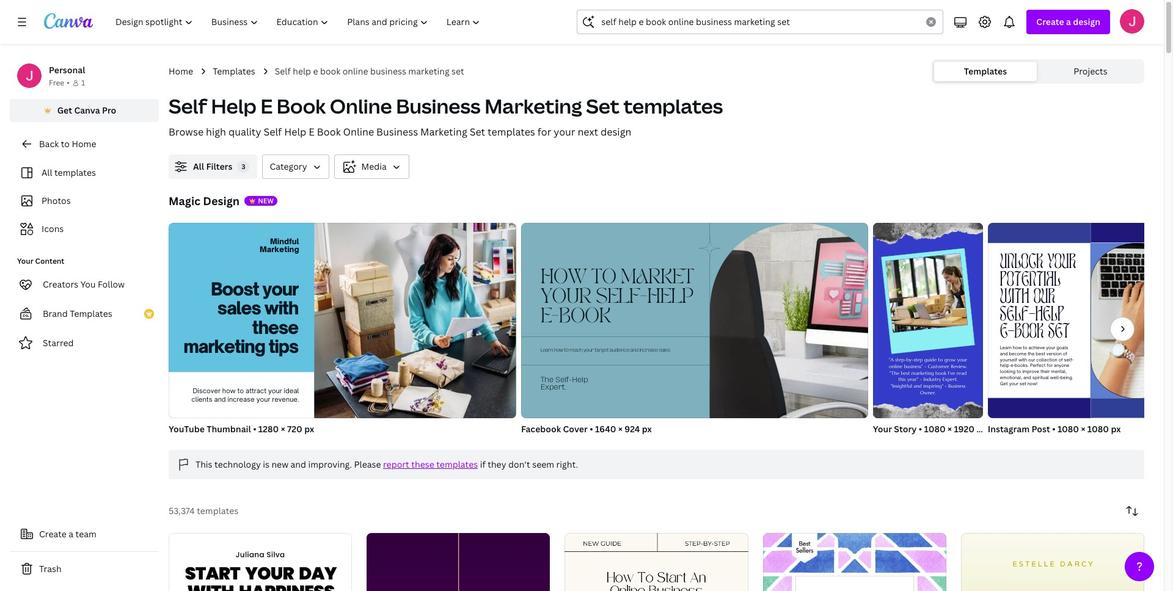 Task type: locate. For each thing, give the bounding box(es) containing it.
of down goals
[[1063, 351, 1068, 357]]

3 × from the left
[[948, 424, 952, 435]]

0 vertical spatial design
[[1073, 16, 1101, 28]]

0 horizontal spatial marketing
[[260, 245, 299, 254]]

achieve
[[1029, 345, 1045, 351]]

expert. down the i've
[[943, 377, 958, 383]]

and up yourself on the bottom right of the page
[[1000, 351, 1008, 357]]

media
[[362, 161, 387, 172]]

personal
[[49, 64, 85, 76]]

your down mindful marketing
[[262, 279, 298, 300]]

unlock your potential with our self-help e-book set group
[[988, 223, 1174, 419]]

help down market
[[647, 288, 694, 307]]

beige and black modern online business ebook image
[[565, 534, 749, 592]]

these inside boost your sales with these marketing tips
[[252, 317, 298, 338]]

your left next
[[554, 125, 575, 139]]

home
[[169, 65, 193, 77], [72, 138, 96, 150]]

your up our
[[1048, 254, 1076, 274]]

all down "back"
[[42, 167, 52, 178]]

learn left reach
[[541, 349, 553, 353]]

become
[[1009, 351, 1027, 357]]

book up achieve
[[1015, 323, 1044, 344]]

0 vertical spatial set
[[452, 65, 464, 77]]

set inside unlock your potential with our self-help e-book set learn how to achieve your goals and become the best version of yourself with our collection of self- help e-books. perfect for anyone looking to improve their mental, emotional, and spiritual well-being. get your set now!
[[1049, 323, 1070, 344]]

learn inside how to market your self-help e-book group
[[541, 349, 553, 353]]

starred
[[43, 337, 74, 349]]

0 vertical spatial home
[[169, 65, 193, 77]]

× for 720
[[281, 424, 285, 435]]

1 vertical spatial get
[[1000, 381, 1008, 387]]

0 vertical spatial self
[[275, 65, 291, 77]]

your up review.
[[958, 357, 968, 363]]

1 vertical spatial for
[[1047, 363, 1053, 369]]

set
[[452, 65, 464, 77], [1020, 381, 1027, 387]]

2 horizontal spatial how
[[1013, 345, 1022, 351]]

they
[[488, 459, 506, 471]]

all
[[193, 161, 204, 172], [42, 167, 52, 178]]

• left 1640
[[590, 424, 593, 435]]

marketing
[[485, 93, 582, 119], [421, 125, 467, 139], [260, 245, 299, 254]]

free •
[[49, 78, 70, 88]]

marketing down sales
[[184, 336, 265, 357]]

book
[[277, 93, 326, 119], [317, 125, 341, 139], [1015, 323, 1044, 344]]

1 horizontal spatial yellow minimalist self-help book cover image
[[961, 533, 1145, 592]]

1 vertical spatial set
[[1020, 381, 1027, 387]]

and down improve at the bottom
[[1024, 375, 1032, 381]]

1 horizontal spatial set
[[1020, 381, 1027, 387]]

design inside self help e book online business marketing set templates browse high quality self help e book online business marketing set templates for your next design
[[601, 125, 632, 139]]

this technology is new and improving. please report these templates if they don't seem right.
[[196, 459, 578, 471]]

2 px from the left
[[642, 424, 652, 435]]

increase inside discover how to attract your ideal clients and increase your revenue.
[[228, 396, 255, 404]]

to inside "a step-by-step guide to grow your online business" - customer review. "the best marketing book i've read this year" - industry expert. "insightful and inspiring" - business owner.
[[938, 357, 943, 363]]

pro
[[102, 105, 116, 116]]

self for help
[[169, 93, 207, 119]]

e- down how
[[541, 308, 559, 327]]

0 vertical spatial create
[[1037, 16, 1065, 28]]

1 horizontal spatial learn
[[1000, 345, 1012, 351]]

1 vertical spatial a
[[69, 529, 73, 540]]

1 horizontal spatial e-
[[1000, 323, 1015, 344]]

0 horizontal spatial create
[[39, 529, 67, 540]]

online
[[343, 65, 368, 77], [889, 364, 903, 370]]

0 vertical spatial a
[[1067, 16, 1071, 28]]

online
[[330, 93, 392, 119], [343, 125, 374, 139]]

home up all templates link
[[72, 138, 96, 150]]

book
[[320, 65, 341, 77], [559, 308, 611, 327], [936, 370, 947, 377]]

2 horizontal spatial book
[[936, 370, 947, 377]]

1 horizontal spatial templates
[[213, 65, 255, 77]]

a left team
[[69, 529, 73, 540]]

online inside "a step-by-step guide to grow your online business" - customer review. "the best marketing book i've read this year" - industry expert. "insightful and inspiring" - business owner.
[[889, 364, 903, 370]]

increase inside how to market your self-help e-book group
[[640, 349, 658, 353]]

0 vertical spatial help
[[293, 65, 311, 77]]

help down reach
[[572, 377, 588, 383]]

create inside button
[[39, 529, 67, 540]]

increase for target
[[640, 349, 658, 353]]

× left 720
[[281, 424, 285, 435]]

book down customer
[[936, 370, 947, 377]]

increase left sales.
[[640, 349, 658, 353]]

0 horizontal spatial yellow minimalist self-help book cover image
[[169, 533, 352, 592]]

self- right the
[[556, 377, 572, 383]]

get inside get canva pro button
[[57, 105, 72, 116]]

expert.
[[943, 377, 958, 383], [541, 384, 566, 391]]

× right post
[[1082, 424, 1086, 435]]

unlock
[[1000, 254, 1044, 274]]

0 horizontal spatial marketing
[[184, 336, 265, 357]]

your inside facebook cover • 1640 × 924 px group
[[584, 349, 594, 353]]

mindful marketing
[[260, 237, 299, 254]]

2 horizontal spatial 1080
[[1088, 424, 1109, 435]]

create for create a team
[[39, 529, 67, 540]]

how inside group
[[554, 349, 563, 353]]

1 vertical spatial increase
[[228, 396, 255, 404]]

0 vertical spatial -
[[925, 364, 927, 370]]

0 horizontal spatial home
[[72, 138, 96, 150]]

0 horizontal spatial a
[[69, 529, 73, 540]]

new
[[258, 196, 274, 205]]

self for help
[[275, 65, 291, 77]]

set up self help e book online business marketing set templates browse high quality self help e book online business marketing set templates for your next design
[[452, 65, 464, 77]]

facebook
[[521, 424, 561, 435]]

1 horizontal spatial best
[[1036, 351, 1046, 357]]

high
[[206, 125, 226, 139]]

book up reach
[[559, 308, 611, 327]]

a inside create a team button
[[69, 529, 73, 540]]

get down emotional, on the right of page
[[1000, 381, 1008, 387]]

all templates
[[42, 167, 96, 178]]

best down achieve
[[1036, 351, 1046, 357]]

924
[[625, 424, 640, 435]]

for inside self help e book online business marketing set templates browse high quality self help e book online business marketing set templates for your next design
[[538, 125, 552, 139]]

a inside 'create a design' dropdown button
[[1067, 16, 1071, 28]]

e up the category 'button'
[[309, 125, 315, 139]]

expert. inside "a step-by-step guide to grow your online business" - customer review. "the best marketing book i've read this year" - industry expert. "insightful and inspiring" - business owner.
[[943, 377, 958, 383]]

right.
[[557, 459, 578, 471]]

0 horizontal spatial learn
[[541, 349, 553, 353]]

unlock your potential with our self-help e-book set learn how to achieve your goals and become the best version of yourself with our collection of self- help e-books. perfect for anyone looking to improve their mental, emotional, and spiritual well-being. get your set now!
[[1000, 254, 1076, 387]]

your
[[1048, 254, 1076, 274], [17, 256, 33, 266], [541, 288, 591, 307], [873, 424, 892, 435]]

story
[[894, 424, 917, 435]]

1 1080 from the left
[[924, 424, 946, 435]]

1920
[[954, 424, 975, 435]]

to right how
[[591, 269, 616, 287]]

your inside self help e book online business marketing set templates browse high quality self help e book online business marketing set templates for your next design
[[554, 125, 575, 139]]

business down read
[[949, 383, 966, 390]]

home left templates link
[[169, 65, 193, 77]]

0 vertical spatial of
[[1063, 351, 1068, 357]]

2 horizontal spatial -
[[945, 383, 947, 390]]

book right e
[[320, 65, 341, 77]]

business down business
[[396, 93, 481, 119]]

set left now! on the bottom of the page
[[1020, 381, 1027, 387]]

learn inside unlock your potential with our self-help e-book set learn how to achieve your goals and become the best version of yourself with our collection of self- help e-books. perfect for anyone looking to improve their mental, emotional, and spiritual well-being. get your set now!
[[1000, 345, 1012, 351]]

2 vertical spatial -
[[945, 383, 947, 390]]

0 vertical spatial these
[[252, 317, 298, 338]]

2 vertical spatial marketing
[[260, 245, 299, 254]]

Search search field
[[602, 10, 920, 34]]

of up the anyone
[[1059, 357, 1063, 363]]

1 horizontal spatial marketing
[[409, 65, 450, 77]]

2 horizontal spatial self-
[[1000, 306, 1036, 326]]

emotional,
[[1000, 375, 1023, 381]]

0 vertical spatial marketing
[[485, 93, 582, 119]]

instagram
[[988, 424, 1030, 435]]

business up media
[[377, 125, 418, 139]]

1 horizontal spatial self-
[[596, 288, 647, 307]]

yellow minimalist self-help book cover image
[[169, 533, 352, 592], [961, 533, 1145, 592]]

1 vertical spatial set
[[470, 125, 485, 139]]

1 horizontal spatial design
[[1073, 16, 1101, 28]]

1 × from the left
[[281, 424, 285, 435]]

1 horizontal spatial home
[[169, 65, 193, 77]]

a up projects link
[[1067, 16, 1071, 28]]

help inside unlock your potential with our self-help e-book set learn how to achieve your goals and become the best version of yourself with our collection of self- help e-books. perfect for anyone looking to improve their mental, emotional, and spiritual well-being. get your set now!
[[1000, 363, 1010, 369]]

is
[[263, 459, 270, 471]]

1 vertical spatial online
[[889, 364, 903, 370]]

0 horizontal spatial get
[[57, 105, 72, 116]]

0 vertical spatial e
[[261, 93, 273, 119]]

0 vertical spatial marketing
[[409, 65, 450, 77]]

1080 for story
[[924, 424, 946, 435]]

books.
[[1015, 363, 1029, 369]]

- right inspiring"
[[945, 383, 947, 390]]

how right discover
[[222, 387, 236, 395]]

increase down attract
[[228, 396, 255, 404]]

create inside dropdown button
[[1037, 16, 1065, 28]]

how left reach
[[554, 349, 563, 353]]

and inside "a step-by-step guide to grow your online business" - customer review. "the best marketing book i've read this year" - industry expert. "insightful and inspiring" - business owner.
[[914, 383, 922, 390]]

to up customer
[[938, 357, 943, 363]]

anyone
[[1054, 363, 1070, 369]]

1 px from the left
[[304, 424, 314, 435]]

instagram post • 1080 × 1080 px group
[[988, 223, 1174, 436]]

how up become
[[1013, 345, 1022, 351]]

with for self-
[[1000, 288, 1030, 309]]

best up this
[[901, 370, 910, 377]]

0 horizontal spatial these
[[252, 317, 298, 338]]

cover
[[563, 424, 588, 435]]

• right post
[[1053, 424, 1056, 435]]

e- inside how to market your self-help e-book
[[541, 308, 559, 327]]

1080 inside your story • 1080 × 1920 px group
[[924, 424, 946, 435]]

None search field
[[577, 10, 944, 34]]

1 horizontal spatial help
[[1000, 363, 1010, 369]]

self-
[[1064, 357, 1074, 363]]

3 px from the left
[[977, 424, 987, 435]]

how to market your self-help e-book group
[[521, 218, 888, 419]]

1 vertical spatial business
[[377, 125, 418, 139]]

marketing inside boost your sales with these marketing tips
[[184, 336, 265, 357]]

your down how
[[541, 288, 591, 307]]

0 vertical spatial best
[[1036, 351, 1046, 357]]

• for your story • 1080 × 1920 px
[[919, 424, 922, 435]]

this
[[899, 377, 906, 383]]

1 horizontal spatial get
[[1000, 381, 1008, 387]]

design
[[1073, 16, 1101, 28], [601, 125, 632, 139]]

0 horizontal spatial e-
[[541, 308, 559, 327]]

if
[[480, 459, 486, 471]]

online up 'media' button
[[343, 125, 374, 139]]

1 vertical spatial expert.
[[541, 384, 566, 391]]

1 vertical spatial marketing
[[421, 125, 467, 139]]

online down self help e book online business marketing set
[[330, 93, 392, 119]]

2 vertical spatial book
[[936, 370, 947, 377]]

1280
[[258, 424, 279, 435]]

2 vertical spatial business
[[949, 383, 966, 390]]

help
[[211, 93, 257, 119], [284, 125, 306, 139], [647, 288, 694, 307], [1036, 306, 1065, 326], [572, 377, 588, 383]]

step-
[[895, 357, 907, 363]]

to inside how to market your self-help e-book
[[591, 269, 616, 287]]

0 horizontal spatial for
[[538, 125, 552, 139]]

2 horizontal spatial templates
[[964, 65, 1007, 77]]

guide
[[925, 357, 937, 363]]

get left 'canva'
[[57, 105, 72, 116]]

• right story
[[919, 424, 922, 435]]

these right report
[[412, 459, 434, 471]]

with inside boost your sales with these marketing tips
[[264, 298, 298, 319]]

1 vertical spatial home
[[72, 138, 96, 150]]

a for team
[[69, 529, 73, 540]]

1 horizontal spatial book
[[559, 308, 611, 327]]

design right next
[[601, 125, 632, 139]]

how
[[541, 269, 587, 287]]

self left e
[[275, 65, 291, 77]]

× left 1920 at the bottom of the page
[[948, 424, 952, 435]]

1
[[81, 78, 85, 88]]

youtube
[[169, 424, 205, 435]]

book up the category 'button'
[[317, 125, 341, 139]]

• right free
[[67, 78, 70, 88]]

self up "browse"
[[169, 93, 207, 119]]

best inside "a step-by-step guide to grow your online business" - customer review. "the best marketing book i've read this year" - industry expert. "insightful and inspiring" - business owner.
[[901, 370, 910, 377]]

for down collection
[[1047, 363, 1053, 369]]

1 horizontal spatial e
[[309, 125, 315, 139]]

e
[[313, 65, 318, 77]]

and right audience
[[630, 349, 639, 353]]

looking
[[1000, 369, 1016, 375]]

0 vertical spatial for
[[538, 125, 552, 139]]

report
[[383, 459, 409, 471]]

now!
[[1028, 381, 1038, 387]]

2 vertical spatial marketing
[[912, 370, 934, 377]]

and right new
[[291, 459, 306, 471]]

0 horizontal spatial self-
[[556, 377, 572, 383]]

2 × from the left
[[619, 424, 623, 435]]

reach
[[570, 349, 583, 353]]

sales.
[[659, 349, 671, 353]]

1 vertical spatial book
[[559, 308, 611, 327]]

marketing down the business"
[[912, 370, 934, 377]]

help up goals
[[1036, 306, 1065, 326]]

learn up yourself on the bottom right of the page
[[1000, 345, 1012, 351]]

1 vertical spatial online
[[343, 125, 374, 139]]

these down boost
[[252, 317, 298, 338]]

1 horizontal spatial expert.
[[943, 377, 958, 383]]

a
[[1067, 16, 1071, 28], [69, 529, 73, 540]]

4 px from the left
[[1111, 424, 1121, 435]]

create for create a design
[[1037, 16, 1065, 28]]

potential
[[1000, 271, 1061, 292]]

how for ideal
[[222, 387, 236, 395]]

book down e
[[277, 93, 326, 119]]

boost your sales with these marketing tips
[[184, 279, 298, 357]]

× left 924
[[619, 424, 623, 435]]

e up quality
[[261, 93, 273, 119]]

your down attract
[[257, 396, 270, 404]]

design
[[203, 194, 240, 208]]

design left james peterson icon
[[1073, 16, 1101, 28]]

and down the 'year"'
[[914, 383, 922, 390]]

follow
[[98, 279, 125, 290]]

3 1080 from the left
[[1088, 424, 1109, 435]]

1 vertical spatial create
[[39, 529, 67, 540]]

× for 924
[[619, 424, 623, 435]]

1 horizontal spatial how
[[554, 349, 563, 353]]

"a step-by-step guide to grow your online business" - customer review. "the best marketing book i've read this year" - industry expert. "insightful and inspiring" - business owner.
[[889, 357, 968, 396]]

to left reach
[[564, 349, 569, 353]]

with
[[1000, 288, 1030, 309], [264, 298, 298, 319], [1019, 357, 1027, 363]]

youtube thumbnail • 1280 × 720 px group
[[169, 218, 516, 436]]

0 horizontal spatial templates
[[70, 308, 112, 320]]

self- down potential
[[1000, 306, 1036, 326]]

px
[[304, 424, 314, 435], [642, 424, 652, 435], [977, 424, 987, 435], [1111, 424, 1121, 435]]

0 horizontal spatial online
[[343, 65, 368, 77]]

1 vertical spatial -
[[920, 377, 922, 383]]

1 horizontal spatial 1080
[[1058, 424, 1080, 435]]

53,374
[[169, 505, 195, 517]]

1 horizontal spatial for
[[1047, 363, 1053, 369]]

2 horizontal spatial marketing
[[912, 370, 934, 377]]

2 horizontal spatial marketing
[[485, 93, 582, 119]]

1 horizontal spatial create
[[1037, 16, 1065, 28]]

to
[[61, 138, 70, 150], [591, 269, 616, 287], [1023, 345, 1028, 351], [564, 349, 569, 353], [938, 357, 943, 363], [1017, 369, 1021, 375], [237, 387, 244, 395]]

"a step-by-step guide to grow your online business" - customer review. "the best marketing book i've read this year" - industry expert. "insightful and inspiring" - business owner. group
[[862, 215, 998, 434]]

self right quality
[[264, 125, 282, 139]]

create a team button
[[10, 523, 159, 547]]

4 × from the left
[[1082, 424, 1086, 435]]

your down emotional, on the right of page
[[1009, 381, 1019, 387]]

help left e
[[293, 65, 311, 77]]

technology
[[215, 459, 261, 471]]

creators you follow link
[[10, 273, 159, 297]]

youtube thumbnail • 1280 × 720 px
[[169, 424, 314, 435]]

your inside how to market your self-help e-book
[[541, 288, 591, 307]]

0 horizontal spatial how
[[222, 387, 236, 395]]

• left 1280
[[253, 424, 256, 435]]

with up tips
[[264, 298, 298, 319]]

with up books.
[[1019, 357, 1027, 363]]

with left our
[[1000, 288, 1030, 309]]

discover how to attract your ideal clients and increase your revenue.
[[192, 387, 299, 404]]

marketing inside group
[[260, 245, 299, 254]]

Sort by button
[[1120, 499, 1145, 524]]

and down discover
[[214, 396, 226, 404]]

expert. inside the self-help expert.
[[541, 384, 566, 391]]

online left business
[[343, 65, 368, 77]]

our
[[1034, 288, 1056, 309]]

• for instagram post • 1080 × 1080 px
[[1053, 424, 1056, 435]]

2 1080 from the left
[[1058, 424, 1080, 435]]

self- down market
[[596, 288, 647, 307]]

help up looking on the right bottom
[[1000, 363, 1010, 369]]

templates
[[213, 65, 255, 77], [964, 65, 1007, 77], [70, 308, 112, 320]]

how inside discover how to attract your ideal clients and increase your revenue.
[[222, 387, 236, 395]]

book inside how to market your self-help e-book
[[559, 308, 611, 327]]

please
[[354, 459, 381, 471]]

create a design
[[1037, 16, 1101, 28]]

- right the 'year"'
[[920, 377, 922, 383]]

1080 for post
[[1058, 424, 1080, 435]]

for left next
[[538, 125, 552, 139]]

marketing right business
[[409, 65, 450, 77]]

× for 1080
[[1082, 424, 1086, 435]]

all left filters on the left top of the page
[[193, 161, 204, 172]]

1 horizontal spatial increase
[[640, 349, 658, 353]]

1 yellow minimalist self-help book cover image from the left
[[169, 533, 352, 592]]

1 vertical spatial marketing
[[184, 336, 265, 357]]

for
[[538, 125, 552, 139], [1047, 363, 1053, 369]]

2 vertical spatial self
[[264, 125, 282, 139]]

0 vertical spatial increase
[[640, 349, 658, 353]]

facebook cover • 1640 × 924 px group
[[521, 218, 888, 436]]

0 horizontal spatial increase
[[228, 396, 255, 404]]

learn how to reach your target audience and increase sales.
[[541, 349, 671, 353]]

0 horizontal spatial all
[[42, 167, 52, 178]]

1 vertical spatial self
[[169, 93, 207, 119]]

your left content
[[17, 256, 33, 266]]

1 vertical spatial e
[[309, 125, 315, 139]]

e- inside unlock your potential with our self-help e-book set learn how to achieve your goals and become the best version of yourself with our collection of self- help e-books. perfect for anyone looking to improve their mental, emotional, and spiritual well-being. get your set now!
[[1000, 323, 1015, 344]]

your right reach
[[584, 349, 594, 353]]

templates
[[624, 93, 723, 119], [488, 125, 535, 139], [54, 167, 96, 178], [437, 459, 478, 471], [197, 505, 238, 517]]

2 horizontal spatial set
[[1049, 323, 1070, 344]]

- down the guide
[[925, 364, 927, 370]]

and inside discover how to attract your ideal clients and increase your revenue.
[[214, 396, 226, 404]]

1 horizontal spatial all
[[193, 161, 204, 172]]

expert. down the
[[541, 384, 566, 391]]

2 vertical spatial book
[[1015, 323, 1044, 344]]

top level navigation element
[[108, 10, 491, 34]]

0 vertical spatial business
[[396, 93, 481, 119]]

online up "the
[[889, 364, 903, 370]]



Task type: vqa. For each thing, say whether or not it's contained in the screenshot.
The Home link
yes



Task type: describe. For each thing, give the bounding box(es) containing it.
0 horizontal spatial help
[[293, 65, 311, 77]]

media button
[[334, 155, 409, 179]]

i've
[[948, 370, 955, 377]]

creators
[[43, 279, 78, 290]]

3
[[242, 162, 246, 171]]

self help e book online business marketing set
[[275, 65, 464, 77]]

px for facebook cover • 1640 × 924 px
[[642, 424, 652, 435]]

mindful
[[270, 237, 299, 247]]

inspiring"
[[924, 383, 944, 390]]

for inside unlock your potential with our self-help e-book set learn how to achieve your goals and become the best version of yourself with our collection of self- help e-books. perfect for anyone looking to improve their mental, emotional, and spiritual well-being. get your set now!
[[1047, 363, 1053, 369]]

your story • 1080 × 1920 px
[[873, 424, 987, 435]]

team
[[76, 529, 97, 540]]

boost your sales with these marketing tips group
[[169, 218, 516, 419]]

book inside unlock your potential with our self-help e-book set learn how to achieve your goals and become the best version of yourself with our collection of self- help e-books. perfect for anyone looking to improve their mental, emotional, and spiritual well-being. get your set now!
[[1015, 323, 1044, 344]]

market
[[621, 269, 694, 287]]

all for all templates
[[42, 167, 52, 178]]

year"
[[908, 377, 919, 383]]

business"
[[904, 364, 923, 370]]

perfect
[[1030, 363, 1046, 369]]

0 vertical spatial online
[[330, 93, 392, 119]]

a for design
[[1067, 16, 1071, 28]]

your inside boost your sales with these marketing tips
[[262, 279, 298, 300]]

templates link
[[213, 65, 255, 78]]

• for facebook cover • 1640 × 924 px
[[590, 424, 593, 435]]

customer
[[928, 364, 950, 370]]

3 filter options selected element
[[237, 161, 250, 173]]

1 horizontal spatial marketing
[[421, 125, 467, 139]]

tips
[[269, 336, 298, 357]]

home inside back to home link
[[72, 138, 96, 150]]

business
[[370, 65, 406, 77]]

increase for ideal
[[228, 396, 255, 404]]

help up the category 'button'
[[284, 125, 306, 139]]

help inside unlock your potential with our self-help e-book set learn how to achieve your goals and become the best version of yourself with our collection of self- help e-books. perfect for anyone looking to improve their mental, emotional, and spiritual well-being. get your set now!
[[1036, 306, 1065, 326]]

back to home link
[[10, 132, 159, 156]]

0 horizontal spatial -
[[920, 377, 922, 383]]

your story • 1080 × 1920 px group
[[862, 215, 998, 436]]

spiritual
[[1033, 375, 1049, 381]]

px for youtube thumbnail • 1280 × 720 px
[[304, 424, 314, 435]]

px for instagram post • 1080 × 1080 px
[[1111, 424, 1121, 435]]

1 vertical spatial these
[[412, 459, 434, 471]]

get canva pro
[[57, 105, 116, 116]]

blue geometric pattern self-help book cover image
[[763, 533, 947, 592]]

creators you follow
[[43, 279, 125, 290]]

create a team
[[39, 529, 97, 540]]

yourself
[[1000, 357, 1018, 363]]

× for 1920
[[948, 424, 952, 435]]

get inside unlock your potential with our self-help e-book set learn how to achieve your goals and become the best version of yourself with our collection of self- help e-books. perfect for anyone looking to improve their mental, emotional, and spiritual well-being. get your set now!
[[1000, 381, 1008, 387]]

their
[[1041, 369, 1050, 375]]

help up quality
[[211, 93, 257, 119]]

don't
[[509, 459, 530, 471]]

owner.
[[920, 390, 936, 396]]

the
[[541, 377, 554, 383]]

your content
[[17, 256, 64, 266]]

magic
[[169, 194, 201, 208]]

post
[[1032, 424, 1051, 435]]

to down books.
[[1017, 369, 1021, 375]]

best inside unlock your potential with our self-help e-book set learn how to achieve your goals and become the best version of yourself with our collection of self- help e-books. perfect for anyone looking to improve their mental, emotional, and spiritual well-being. get your set now!
[[1036, 351, 1046, 357]]

• for youtube thumbnail • 1280 × 720 px
[[253, 424, 256, 435]]

your inside "a step-by-step guide to grow your online business" - customer review. "the best marketing book i've read this year" - industry expert. "insightful and inspiring" - business owner.
[[958, 357, 968, 363]]

e-
[[1011, 363, 1015, 369]]

this
[[196, 459, 212, 471]]

sales
[[217, 298, 261, 319]]

help inside how to market your self-help e-book
[[647, 288, 694, 307]]

projects link
[[1040, 62, 1142, 81]]

business inside "a step-by-step guide to grow your online business" - customer review. "the best marketing book i've read this year" - industry expert. "insightful and inspiring" - business owner.
[[949, 383, 966, 390]]

next
[[578, 125, 598, 139]]

discover
[[193, 387, 221, 395]]

your left story
[[873, 424, 892, 435]]

0 vertical spatial book
[[277, 93, 326, 119]]

1 vertical spatial book
[[317, 125, 341, 139]]

to inside discover how to attract your ideal clients and increase your revenue.
[[237, 387, 244, 395]]

audience
[[610, 349, 629, 353]]

improving.
[[308, 459, 352, 471]]

james peterson image
[[1120, 9, 1145, 34]]

seem
[[532, 459, 554, 471]]

icons
[[42, 223, 64, 235]]

canva
[[74, 105, 100, 116]]

filters
[[206, 161, 233, 172]]

photos
[[42, 195, 71, 207]]

report these templates link
[[383, 459, 478, 471]]

icons link
[[17, 218, 152, 241]]

and inside how to market your self-help e-book group
[[630, 349, 639, 353]]

self- inside how to market your self-help e-book
[[596, 288, 647, 307]]

self- inside unlock your potential with our self-help e-book set learn how to achieve your goals and become the best version of yourself with our collection of self- help e-books. perfect for anyone looking to improve their mental, emotional, and spiritual well-being. get your set now!
[[1000, 306, 1036, 326]]

help inside the self-help expert.
[[572, 377, 588, 383]]

to right "back"
[[61, 138, 70, 150]]

1 horizontal spatial set
[[586, 93, 620, 119]]

version
[[1047, 351, 1062, 357]]

to up become
[[1023, 345, 1028, 351]]

mental,
[[1051, 369, 1067, 375]]

brand
[[43, 308, 68, 320]]

design inside dropdown button
[[1073, 16, 1101, 28]]

"a
[[889, 357, 894, 363]]

book inside "a step-by-step guide to grow your online business" - customer review. "the best marketing book i've read this year" - industry expert. "insightful and inspiring" - business owner.
[[936, 370, 947, 377]]

review.
[[951, 364, 967, 370]]

target
[[595, 349, 609, 353]]

your inside unlock your potential with our self-help e-book set learn how to achieve your goals and become the best version of yourself with our collection of self- help e-books. perfect for anyone looking to improve their mental, emotional, and spiritual well-being. get your set now!
[[1048, 254, 1076, 274]]

step
[[914, 357, 923, 363]]

with for marketing
[[264, 298, 298, 319]]

purple monochromatic self help book cover image
[[367, 533, 550, 592]]

2 yellow minimalist self-help book cover image from the left
[[961, 533, 1145, 592]]

being.
[[1061, 375, 1073, 381]]

set inside unlock your potential with our self-help e-book set learn how to achieve your goals and become the best version of yourself with our collection of self- help e-books. perfect for anyone looking to improve their mental, emotional, and spiritual well-being. get your set now!
[[1020, 381, 1027, 387]]

brand templates link
[[10, 302, 159, 326]]

how for target
[[554, 349, 563, 353]]

by-
[[907, 357, 914, 363]]

the self-help expert.
[[541, 377, 588, 391]]

category
[[270, 161, 307, 172]]

0 vertical spatial book
[[320, 65, 341, 77]]

improve
[[1023, 369, 1040, 375]]

your up revenue.
[[268, 387, 282, 395]]

0 horizontal spatial e
[[261, 93, 273, 119]]

starred link
[[10, 331, 159, 356]]

1 vertical spatial of
[[1059, 357, 1063, 363]]

all templates link
[[17, 161, 152, 185]]

all for all filters
[[193, 161, 204, 172]]

photos link
[[17, 189, 152, 213]]

trash
[[39, 564, 62, 575]]

0 horizontal spatial set
[[470, 125, 485, 139]]

53,374 templates
[[169, 505, 238, 517]]

category button
[[262, 155, 329, 179]]

0 horizontal spatial set
[[452, 65, 464, 77]]

get canva pro button
[[10, 99, 159, 122]]

thumbnail
[[207, 424, 251, 435]]

create a design button
[[1027, 10, 1111, 34]]

your up version
[[1046, 345, 1056, 351]]

read
[[957, 370, 967, 377]]

self help e book online business marketing set templates browse high quality self help e book online business marketing set templates for your next design
[[169, 93, 723, 139]]

grow
[[945, 357, 956, 363]]

content
[[35, 256, 64, 266]]

the
[[1028, 351, 1035, 357]]

px for your story • 1080 × 1920 px
[[977, 424, 987, 435]]

back
[[39, 138, 59, 150]]

boost
[[211, 279, 259, 300]]

marketing inside "a step-by-step guide to grow your online business" - customer review. "the best marketing book i've read this year" - industry expert. "insightful and inspiring" - business owner.
[[912, 370, 934, 377]]

how inside unlock your potential with our self-help e-book set learn how to achieve your goals and become the best version of yourself with our collection of self- help e-books. perfect for anyone looking to improve their mental, emotional, and spiritual well-being. get your set now!
[[1013, 345, 1022, 351]]

1 horizontal spatial -
[[925, 364, 927, 370]]

self- inside the self-help expert.
[[556, 377, 572, 383]]



